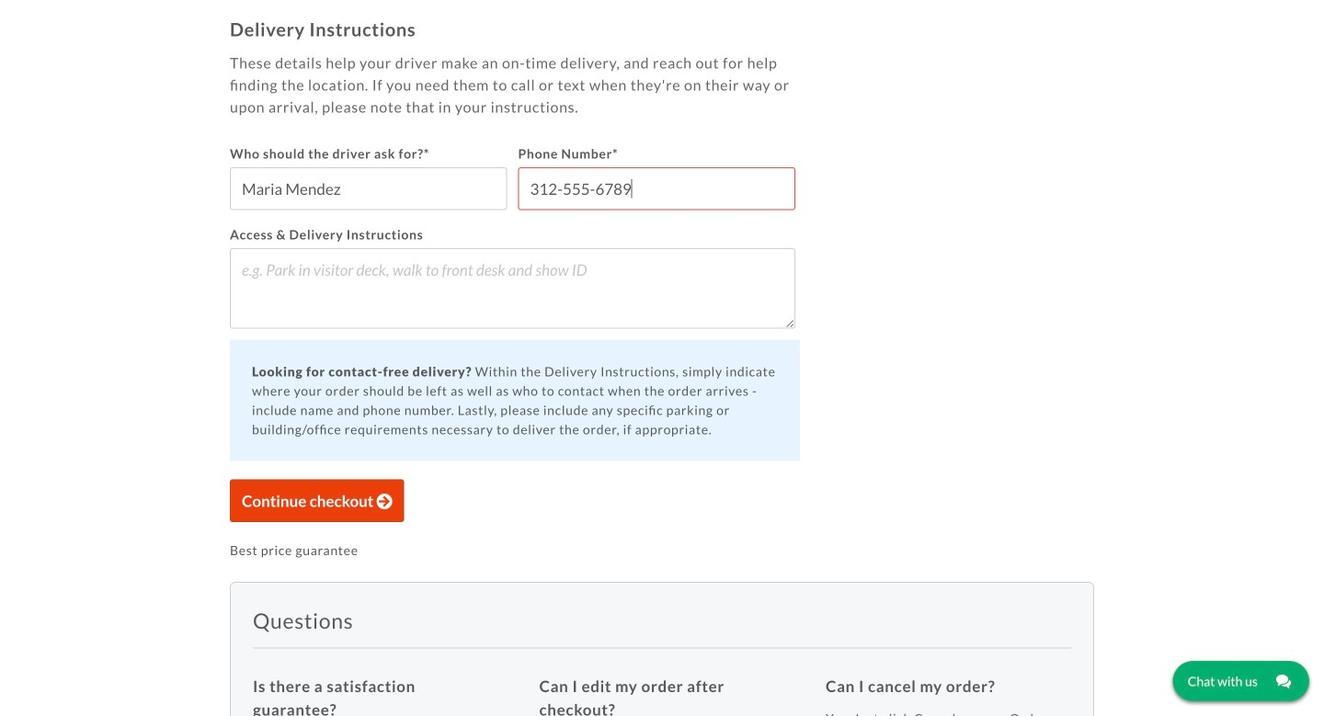 Task type: locate. For each thing, give the bounding box(es) containing it.
circle arrow right image
[[377, 494, 392, 509]]



Task type: describe. For each thing, give the bounding box(es) containing it.
e.g. Park in visitor deck, walk to front desk and show ID text field
[[230, 248, 796, 329]]

e.g. Jane Doe text field
[[230, 167, 507, 210]]

e.g. 555-555-5555 text field
[[518, 167, 796, 210]]



